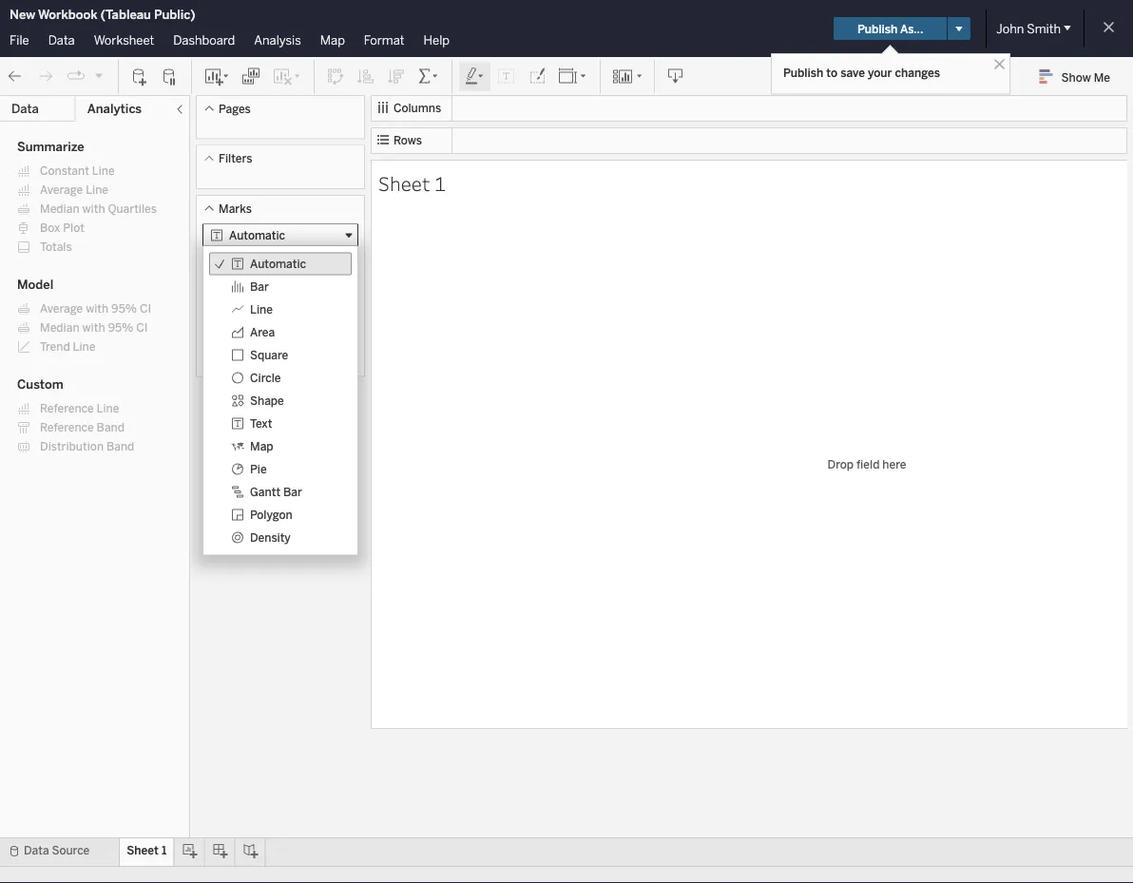 Task type: vqa. For each thing, say whether or not it's contained in the screenshot.
the Density
yes



Task type: locate. For each thing, give the bounding box(es) containing it.
sheet 1
[[378, 170, 446, 196], [127, 844, 167, 857]]

2 reference from the top
[[40, 421, 94, 434]]

reference for reference band
[[40, 421, 94, 434]]

worksheet
[[94, 32, 154, 48]]

reference up reference band at top left
[[40, 402, 94, 415]]

circle
[[250, 371, 281, 385]]

line up area
[[250, 303, 273, 316]]

replay animation image right redo image
[[67, 67, 86, 86]]

show
[[1061, 70, 1091, 84]]

band for distribution band
[[106, 440, 134, 453]]

1 vertical spatial data
[[11, 101, 39, 116]]

with down average line
[[82, 202, 105, 216]]

1 median from the top
[[40, 202, 79, 216]]

replay animation image
[[67, 67, 86, 86], [93, 70, 105, 81]]

0 vertical spatial 95%
[[111, 302, 137, 316]]

0 vertical spatial sheet
[[378, 170, 430, 196]]

1 vertical spatial bar
[[283, 485, 302, 499]]

0 vertical spatial ci
[[140, 302, 151, 316]]

swap rows and columns image
[[326, 67, 345, 86]]

band for reference band
[[97, 421, 125, 434]]

map down text
[[250, 439, 273, 453]]

0 vertical spatial average
[[40, 183, 83, 197]]

1 vertical spatial 95%
[[108, 321, 133, 335]]

1 vertical spatial 1
[[162, 844, 167, 857]]

sheet down rows
[[378, 170, 430, 196]]

automatic up the size
[[250, 257, 306, 271]]

(tableau
[[101, 7, 151, 22]]

sheet 1 down rows
[[378, 170, 446, 196]]

automatic button
[[202, 224, 358, 247]]

pause auto updates image
[[161, 67, 180, 86]]

text
[[250, 417, 272, 430]]

1 vertical spatial median
[[40, 321, 79, 335]]

1 vertical spatial publish
[[783, 66, 824, 79]]

1 vertical spatial ci
[[136, 321, 148, 335]]

1 vertical spatial with
[[86, 302, 109, 316]]

0 vertical spatial median
[[40, 202, 79, 216]]

download image
[[666, 67, 685, 86]]

trend
[[40, 340, 70, 354]]

1 vertical spatial reference
[[40, 421, 94, 434]]

band up distribution band
[[97, 421, 125, 434]]

bar left the size
[[250, 280, 269, 294]]

publish
[[857, 22, 898, 35], [783, 66, 824, 79]]

ci up median with 95% ci
[[140, 302, 151, 316]]

1 vertical spatial band
[[106, 440, 134, 453]]

line
[[92, 164, 115, 178], [86, 183, 108, 197], [250, 303, 273, 316], [73, 340, 95, 354], [97, 402, 119, 415]]

reference line
[[40, 402, 119, 415]]

1 right source on the left bottom of the page
[[162, 844, 167, 857]]

sheet right source on the left bottom of the page
[[127, 844, 159, 857]]

bar
[[250, 280, 269, 294], [283, 485, 302, 499]]

0 horizontal spatial map
[[250, 439, 273, 453]]

median up 'box plot'
[[40, 202, 79, 216]]

with down average with 95% ci
[[82, 321, 105, 335]]

to
[[826, 66, 838, 79]]

replay animation image up analytics
[[93, 70, 105, 81]]

tooltip
[[264, 334, 297, 347]]

automatic
[[229, 228, 285, 242], [250, 257, 306, 271]]

2 median from the top
[[40, 321, 79, 335]]

box
[[40, 221, 60, 235]]

average line
[[40, 183, 108, 197]]

new data source image
[[130, 67, 149, 86]]

average for average line
[[40, 183, 83, 197]]

1 vertical spatial automatic
[[250, 257, 306, 271]]

median up 'trend'
[[40, 321, 79, 335]]

john smith
[[997, 21, 1061, 36]]

new workbook (tableau public)
[[10, 7, 195, 22]]

1 horizontal spatial 1
[[434, 170, 446, 196]]

median for median with 95% ci
[[40, 321, 79, 335]]

2 vertical spatial data
[[24, 844, 49, 857]]

reference up distribution
[[40, 421, 94, 434]]

data left source on the left bottom of the page
[[24, 844, 49, 857]]

line for constant line
[[92, 164, 115, 178]]

line up reference band at top left
[[97, 402, 119, 415]]

1 horizontal spatial sheet 1
[[378, 170, 446, 196]]

help
[[424, 32, 450, 48]]

2 vertical spatial with
[[82, 321, 105, 335]]

0 vertical spatial publish
[[857, 22, 898, 35]]

1 down columns
[[434, 170, 446, 196]]

show labels image
[[497, 67, 516, 86]]

gantt
[[250, 485, 281, 499]]

95%
[[111, 302, 137, 316], [108, 321, 133, 335]]

list box
[[203, 247, 357, 555]]

with for average with 95% ci
[[86, 302, 109, 316]]

with
[[82, 202, 105, 216], [86, 302, 109, 316], [82, 321, 105, 335]]

band down reference band at top left
[[106, 440, 134, 453]]

publish left 'to'
[[783, 66, 824, 79]]

1 vertical spatial sheet
[[127, 844, 159, 857]]

95% for median with 95% ci
[[108, 321, 133, 335]]

median with 95% ci
[[40, 321, 148, 335]]

0 vertical spatial 1
[[434, 170, 446, 196]]

median
[[40, 202, 79, 216], [40, 321, 79, 335]]

publish inside button
[[857, 22, 898, 35]]

0 vertical spatial reference
[[40, 402, 94, 415]]

median for median with quartiles
[[40, 202, 79, 216]]

1 vertical spatial map
[[250, 439, 273, 453]]

constant line
[[40, 164, 115, 178]]

line up the median with quartiles
[[86, 183, 108, 197]]

0 horizontal spatial publish
[[783, 66, 824, 79]]

automatic inside automatic dropdown button
[[229, 228, 285, 242]]

1 vertical spatial sheet 1
[[127, 844, 167, 857]]

map
[[320, 32, 345, 48], [250, 439, 273, 453]]

0 vertical spatial bar
[[250, 280, 269, 294]]

average
[[40, 183, 83, 197], [40, 302, 83, 316]]

line up average line
[[92, 164, 115, 178]]

1 reference from the top
[[40, 402, 94, 415]]

ci
[[140, 302, 151, 316], [136, 321, 148, 335]]

polygon
[[250, 508, 293, 522]]

sort ascending image
[[356, 67, 376, 86]]

area
[[250, 325, 275, 339]]

line down median with 95% ci
[[73, 340, 95, 354]]

here
[[882, 457, 906, 471]]

file
[[10, 32, 29, 48]]

line for average line
[[86, 183, 108, 197]]

bar right gantt
[[283, 485, 302, 499]]

0 vertical spatial automatic
[[229, 228, 285, 242]]

color
[[213, 280, 240, 293]]

data down 'undo' image
[[11, 101, 39, 116]]

0 vertical spatial with
[[82, 202, 105, 216]]

marks
[[219, 202, 252, 215]]

with up median with 95% ci
[[86, 302, 109, 316]]

ci down average with 95% ci
[[136, 321, 148, 335]]

average for average with 95% ci
[[40, 302, 83, 316]]

average down "model"
[[40, 302, 83, 316]]

map up swap rows and columns image in the top left of the page
[[320, 32, 345, 48]]

average down constant
[[40, 183, 83, 197]]

2 average from the top
[[40, 302, 83, 316]]

dashboard
[[173, 32, 235, 48]]

new
[[10, 7, 35, 22]]

reference
[[40, 402, 94, 415], [40, 421, 94, 434]]

duplicate image
[[241, 67, 260, 86]]

publish as...
[[857, 22, 923, 35]]

sheet
[[378, 170, 430, 196], [127, 844, 159, 857]]

1 average from the top
[[40, 183, 83, 197]]

plot
[[63, 221, 85, 235]]

0 vertical spatial band
[[97, 421, 125, 434]]

analytics
[[87, 101, 142, 116]]

ci for average with 95% ci
[[140, 302, 151, 316]]

pages
[[219, 102, 251, 116]]

95% up median with 95% ci
[[111, 302, 137, 316]]

band
[[97, 421, 125, 434], [106, 440, 134, 453]]

automatic down marks
[[229, 228, 285, 242]]

list box containing automatic
[[203, 247, 357, 555]]

sheet 1 right source on the left bottom of the page
[[127, 844, 167, 857]]

data down workbook
[[48, 32, 75, 48]]

publish left "as..."
[[857, 22, 898, 35]]

automatic for automatic dropdown button
[[229, 228, 285, 242]]

1 horizontal spatial bar
[[283, 485, 302, 499]]

1
[[434, 170, 446, 196], [162, 844, 167, 857]]

1 vertical spatial average
[[40, 302, 83, 316]]

drop
[[828, 457, 854, 471]]

1 horizontal spatial replay animation image
[[93, 70, 105, 81]]

data
[[48, 32, 75, 48], [11, 101, 39, 116], [24, 844, 49, 857]]

distribution band
[[40, 440, 134, 453]]

1 horizontal spatial publish
[[857, 22, 898, 35]]

new worksheet image
[[203, 67, 230, 86]]

constant
[[40, 164, 89, 178]]

publish as... button
[[834, 17, 947, 40]]

0 vertical spatial map
[[320, 32, 345, 48]]

95% for average with 95% ci
[[111, 302, 137, 316]]

95% down average with 95% ci
[[108, 321, 133, 335]]

automatic inside list box
[[250, 257, 306, 271]]

pie
[[250, 462, 267, 476]]

ci for median with 95% ci
[[136, 321, 148, 335]]

line inside list box
[[250, 303, 273, 316]]

highlight image
[[464, 67, 486, 86]]



Task type: describe. For each thing, give the bounding box(es) containing it.
publish for publish to save your changes
[[783, 66, 824, 79]]

detail
[[212, 334, 241, 347]]

as...
[[900, 22, 923, 35]]

0 horizontal spatial 1
[[162, 844, 167, 857]]

line for trend line
[[73, 340, 95, 354]]

data source
[[24, 844, 90, 857]]

me
[[1094, 70, 1110, 84]]

0 horizontal spatial sheet
[[127, 844, 159, 857]]

collapse image
[[174, 104, 185, 115]]

1 horizontal spatial sheet
[[378, 170, 430, 196]]

your
[[868, 66, 892, 79]]

distribution
[[40, 440, 104, 453]]

automatic for list box containing automatic
[[250, 257, 306, 271]]

reference for reference line
[[40, 402, 94, 415]]

rows
[[394, 134, 422, 147]]

reference band
[[40, 421, 125, 434]]

drop field here
[[828, 457, 906, 471]]

model
[[17, 277, 53, 292]]

quartiles
[[108, 202, 157, 216]]

changes
[[895, 66, 940, 79]]

size
[[270, 280, 291, 293]]

gantt bar
[[250, 485, 302, 499]]

clear sheet image
[[272, 67, 302, 86]]

publish for publish as...
[[857, 22, 898, 35]]

custom
[[17, 377, 63, 392]]

format
[[364, 32, 405, 48]]

average with 95% ci
[[40, 302, 151, 316]]

box plot
[[40, 221, 85, 235]]

0 horizontal spatial bar
[[250, 280, 269, 294]]

totals image
[[417, 67, 440, 86]]

show me button
[[1031, 62, 1127, 91]]

undo image
[[6, 67, 25, 86]]

0 horizontal spatial sheet 1
[[127, 844, 167, 857]]

close image
[[991, 55, 1009, 73]]

filters
[[219, 152, 252, 165]]

trend line
[[40, 340, 95, 354]]

john
[[997, 21, 1024, 36]]

line for reference line
[[97, 402, 119, 415]]

fit image
[[558, 67, 588, 86]]

with for median with quartiles
[[82, 202, 105, 216]]

median with quartiles
[[40, 202, 157, 216]]

1 horizontal spatial map
[[320, 32, 345, 48]]

0 vertical spatial data
[[48, 32, 75, 48]]

totals
[[40, 240, 72, 254]]

save
[[841, 66, 865, 79]]

0 vertical spatial sheet 1
[[378, 170, 446, 196]]

show me
[[1061, 70, 1110, 84]]

sort descending image
[[387, 67, 406, 86]]

density
[[250, 531, 291, 544]]

shape
[[250, 394, 284, 408]]

format workbook image
[[528, 67, 547, 86]]

field
[[857, 457, 880, 471]]

0 horizontal spatial replay animation image
[[67, 67, 86, 86]]

workbook
[[38, 7, 97, 22]]

publish to save your changes
[[783, 66, 940, 79]]

smith
[[1027, 21, 1061, 36]]

source
[[52, 844, 90, 857]]

summarize
[[17, 139, 84, 154]]

analysis
[[254, 32, 301, 48]]

columns
[[394, 101, 441, 115]]

public)
[[154, 7, 195, 22]]

redo image
[[36, 67, 55, 86]]

show/hide cards image
[[612, 67, 643, 86]]

square
[[250, 348, 288, 362]]

with for median with 95% ci
[[82, 321, 105, 335]]



